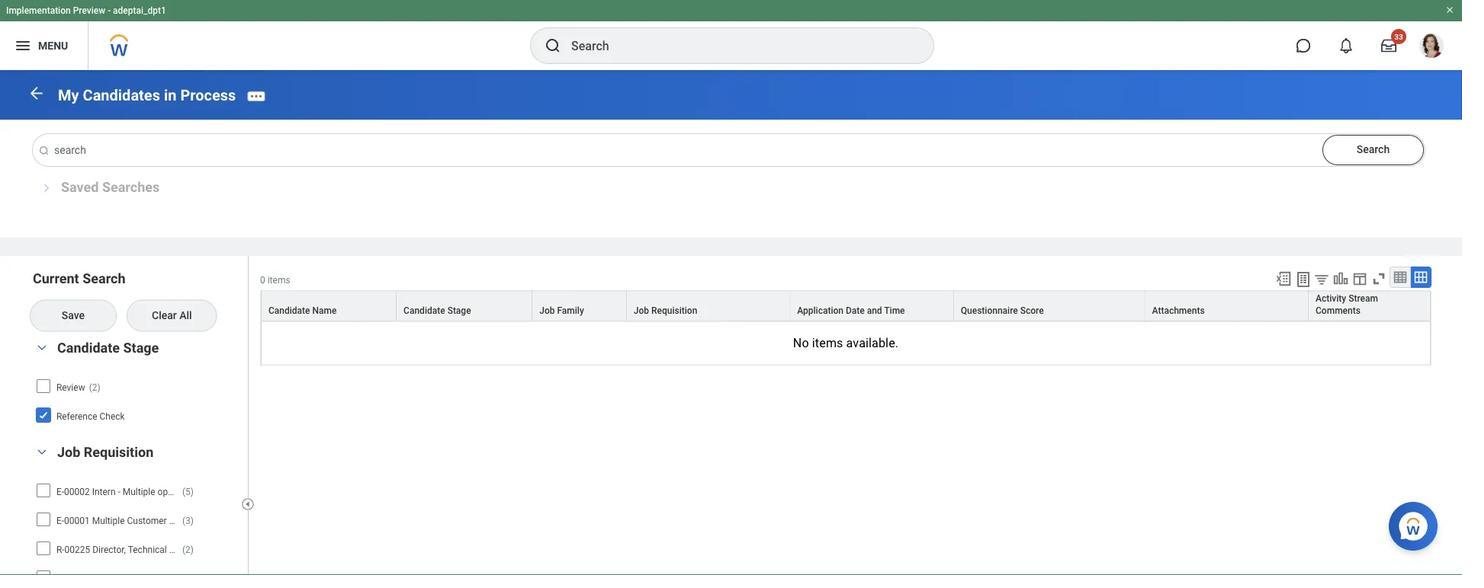 Task type: vqa. For each thing, say whether or not it's contained in the screenshot.
"R-00225 Director, Technical Operations (Open)"
yes



Task type: describe. For each thing, give the bounding box(es) containing it.
current
[[33, 271, 79, 287]]

clear all
[[152, 310, 192, 322]]

chevron down image for candidate stage
[[33, 343, 51, 353]]

search inside button
[[1357, 143, 1390, 156]]

attachments
[[1152, 305, 1205, 316]]

0 horizontal spatial (open)
[[216, 545, 243, 556]]

available.
[[846, 336, 899, 351]]

33 button
[[1372, 29, 1407, 63]]

job requisition inside group
[[57, 445, 153, 461]]

technical
[[128, 545, 167, 556]]

openings
[[158, 487, 195, 498]]

Search Workday  search field
[[571, 29, 902, 63]]

candidate stage button
[[57, 340, 159, 356]]

candidate stage group
[[31, 339, 240, 432]]

check small image
[[34, 407, 53, 425]]

0
[[260, 276, 265, 286]]

activity stream comments button
[[1309, 292, 1430, 321]]

inbox large image
[[1381, 38, 1397, 53]]

attachments button
[[1145, 292, 1308, 321]]

row inside my candidates in process main content
[[261, 291, 1431, 321]]

job requisition tree
[[36, 478, 274, 576]]

no
[[793, 336, 809, 351]]

activity
[[1316, 293, 1346, 304]]

r-00225 director, technical operations (open)
[[56, 545, 243, 556]]

click to view/edit grid preferences image
[[1352, 271, 1368, 288]]

intern
[[92, 487, 116, 498]]

process
[[180, 86, 236, 104]]

00002
[[64, 487, 90, 498]]

(evergreen)
[[197, 487, 244, 498]]

toolbar inside my candidates in process main content
[[1268, 267, 1432, 291]]

export to worksheets image
[[1294, 271, 1313, 289]]

job for job requisition popup button
[[634, 305, 649, 316]]

candidate name
[[268, 305, 337, 316]]

items for 0
[[267, 276, 290, 286]]

application date and time
[[797, 305, 905, 316]]

reference check
[[56, 411, 125, 422]]

(2) for r-00225 director, technical operations (open)
[[182, 545, 194, 556]]

requisition inside group
[[84, 445, 153, 461]]

clear all button
[[127, 301, 216, 331]]

stream
[[1349, 293, 1378, 304]]

close environment banner image
[[1445, 5, 1455, 14]]

filter search field
[[31, 270, 274, 576]]

(2) for review
[[89, 382, 100, 393]]

r-
[[56, 545, 65, 556]]

multiple
[[123, 487, 155, 498]]

review
[[56, 382, 85, 393]]

search image
[[544, 37, 562, 55]]

application date and time button
[[790, 292, 953, 321]]

- inside the menu "banner"
[[108, 5, 111, 16]]

chevron down image for job requisition
[[33, 447, 51, 458]]

(3)
[[182, 516, 194, 527]]

fullscreen image
[[1371, 271, 1387, 288]]

33
[[1394, 32, 1403, 41]]

candidates
[[83, 86, 160, 104]]

in
[[164, 86, 177, 104]]

questionnaire score button
[[954, 292, 1145, 321]]

expand/collapse chart image
[[1333, 271, 1349, 288]]

candidate stage inside popup button
[[404, 305, 471, 316]]

Search search field
[[31, 134, 1425, 166]]

job family button
[[533, 292, 626, 321]]

requisition inside popup button
[[651, 305, 697, 316]]

no items available.
[[793, 336, 899, 351]]

candidate name button
[[262, 292, 396, 321]]

previous page image
[[27, 84, 46, 103]]

e-00002 intern - multiple openings (evergreen) (open)
[[56, 487, 274, 498]]

search image
[[38, 145, 50, 157]]



Task type: locate. For each thing, give the bounding box(es) containing it.
candidate stage button
[[397, 292, 532, 321]]

0 vertical spatial job requisition
[[634, 305, 697, 316]]

0 horizontal spatial (2)
[[89, 382, 100, 393]]

items right 0
[[267, 276, 290, 286]]

0 horizontal spatial candidate
[[57, 340, 120, 356]]

questionnaire
[[961, 305, 1018, 316]]

0 items
[[260, 276, 290, 286]]

stage
[[447, 305, 471, 316], [123, 340, 159, 356]]

clear
[[152, 310, 177, 322]]

table image
[[1393, 270, 1408, 285]]

job family
[[539, 305, 584, 316]]

menu button
[[0, 21, 88, 70]]

notifications large image
[[1339, 38, 1354, 53]]

candidate stage tree
[[34, 374, 235, 429]]

1 horizontal spatial job
[[539, 305, 555, 316]]

2 horizontal spatial job
[[634, 305, 649, 316]]

chevron down image
[[33, 343, 51, 353], [33, 447, 51, 458]]

my candidates in process link
[[58, 86, 236, 104]]

0 horizontal spatial job
[[57, 445, 80, 461]]

0 vertical spatial stage
[[447, 305, 471, 316]]

0 vertical spatial requisition
[[651, 305, 697, 316]]

0 horizontal spatial requisition
[[84, 445, 153, 461]]

(5)
[[182, 487, 194, 498]]

job requisition button
[[627, 292, 790, 321]]

chevron down image inside candidate stage group
[[33, 343, 51, 353]]

(2) down the (3)
[[182, 545, 194, 556]]

(2) inside job requisition tree
[[182, 545, 194, 556]]

items for no
[[812, 336, 843, 351]]

save
[[62, 310, 85, 322]]

-
[[108, 5, 111, 16], [118, 487, 120, 498]]

job down reference
[[57, 445, 80, 461]]

items right the no on the bottom of the page
[[812, 336, 843, 351]]

chevron down image inside job requisition group
[[33, 447, 51, 458]]

job right job family popup button
[[634, 305, 649, 316]]

(open) right operations
[[216, 545, 243, 556]]

check
[[100, 411, 125, 422]]

0 vertical spatial -
[[108, 5, 111, 16]]

implementation
[[6, 5, 71, 16]]

adeptai_dpt1
[[113, 5, 166, 16]]

my
[[58, 86, 79, 104]]

- right preview
[[108, 5, 111, 16]]

comments
[[1316, 305, 1361, 316]]

1 horizontal spatial candidate stage
[[404, 305, 471, 316]]

stage inside candidate stage popup button
[[447, 305, 471, 316]]

family
[[557, 305, 584, 316]]

stage inside candidate stage group
[[123, 340, 159, 356]]

1 horizontal spatial candidate
[[268, 305, 310, 316]]

0 horizontal spatial items
[[267, 276, 290, 286]]

and
[[867, 305, 882, 316]]

0 horizontal spatial stage
[[123, 340, 159, 356]]

1 vertical spatial job requisition
[[57, 445, 153, 461]]

menu
[[38, 39, 68, 52]]

row
[[261, 291, 1431, 321]]

chevron down image down check small icon
[[33, 447, 51, 458]]

0 vertical spatial chevron down image
[[33, 343, 51, 353]]

(2) right review
[[89, 382, 100, 393]]

job requisition group
[[31, 443, 274, 576]]

expand table image
[[1413, 270, 1429, 285]]

items
[[267, 276, 290, 286], [812, 336, 843, 351]]

e-
[[56, 487, 64, 498]]

job inside group
[[57, 445, 80, 461]]

director,
[[92, 545, 126, 556]]

chevron down image down save button
[[33, 343, 51, 353]]

activity stream comments
[[1316, 293, 1378, 316]]

1 horizontal spatial items
[[812, 336, 843, 351]]

search button
[[1323, 135, 1424, 166]]

1 horizontal spatial requisition
[[651, 305, 697, 316]]

2 chevron down image from the top
[[33, 447, 51, 458]]

1 horizontal spatial (open)
[[246, 487, 274, 498]]

row containing activity stream comments
[[261, 291, 1431, 321]]

date
[[846, 305, 865, 316]]

1 vertical spatial candidate stage
[[57, 340, 159, 356]]

select to filter grid data image
[[1313, 272, 1330, 288]]

candidate stage inside group
[[57, 340, 159, 356]]

1 horizontal spatial -
[[118, 487, 120, 498]]

all
[[179, 310, 192, 322]]

implementation preview -   adeptai_dpt1
[[6, 5, 166, 16]]

profile logan mcneil image
[[1419, 34, 1444, 61]]

1 vertical spatial (open)
[[216, 545, 243, 556]]

candidate stage
[[404, 305, 471, 316], [57, 340, 159, 356]]

1 vertical spatial chevron down image
[[33, 447, 51, 458]]

0 horizontal spatial candidate stage
[[57, 340, 159, 356]]

preview
[[73, 5, 105, 16]]

toolbar
[[1268, 267, 1432, 291]]

candidate for candidate stage popup button
[[404, 305, 445, 316]]

1 vertical spatial stage
[[123, 340, 159, 356]]

1 vertical spatial (2)
[[182, 545, 194, 556]]

job requisition button
[[57, 445, 153, 461]]

candidate
[[268, 305, 310, 316], [404, 305, 445, 316], [57, 340, 120, 356]]

- right intern
[[118, 487, 120, 498]]

application
[[797, 305, 844, 316]]

candidate inside group
[[57, 340, 120, 356]]

time
[[884, 305, 905, 316]]

0 vertical spatial (open)
[[246, 487, 274, 498]]

1 vertical spatial -
[[118, 487, 120, 498]]

0 horizontal spatial job requisition
[[57, 445, 153, 461]]

0 vertical spatial (2)
[[89, 382, 100, 393]]

1 chevron down image from the top
[[33, 343, 51, 353]]

export to excel image
[[1275, 271, 1292, 288]]

0 vertical spatial candidate stage
[[404, 305, 471, 316]]

0 vertical spatial search
[[1357, 143, 1390, 156]]

job for job family popup button
[[539, 305, 555, 316]]

1 horizontal spatial (2)
[[182, 545, 194, 556]]

job
[[539, 305, 555, 316], [634, 305, 649, 316], [57, 445, 80, 461]]

name
[[312, 305, 337, 316]]

0 horizontal spatial -
[[108, 5, 111, 16]]

search
[[1357, 143, 1390, 156], [83, 271, 125, 287]]

2 horizontal spatial candidate
[[404, 305, 445, 316]]

1 horizontal spatial search
[[1357, 143, 1390, 156]]

1 horizontal spatial stage
[[447, 305, 471, 316]]

my candidates in process main content
[[0, 70, 1462, 576]]

0 horizontal spatial search
[[83, 271, 125, 287]]

(open)
[[246, 487, 274, 498], [216, 545, 243, 556]]

operations
[[169, 545, 214, 556]]

my candidates in process
[[58, 86, 236, 104]]

0 vertical spatial items
[[267, 276, 290, 286]]

(open) right (evergreen)
[[246, 487, 274, 498]]

current search
[[33, 271, 125, 287]]

questionnaire score
[[961, 305, 1044, 316]]

1 vertical spatial search
[[83, 271, 125, 287]]

(2) inside candidate stage tree
[[89, 382, 100, 393]]

00225
[[65, 545, 90, 556]]

1 vertical spatial items
[[812, 336, 843, 351]]

candidate for candidate name popup button
[[268, 305, 310, 316]]

score
[[1020, 305, 1044, 316]]

reference
[[56, 411, 97, 422]]

job left family
[[539, 305, 555, 316]]

job requisition inside popup button
[[634, 305, 697, 316]]

1 horizontal spatial job requisition
[[634, 305, 697, 316]]

(2)
[[89, 382, 100, 393], [182, 545, 194, 556]]

justify image
[[14, 37, 32, 55]]

- inside job requisition tree
[[118, 487, 120, 498]]

My Candidates in Process text field
[[33, 134, 1425, 166]]

requisition
[[651, 305, 697, 316], [84, 445, 153, 461]]

menu banner
[[0, 0, 1462, 70]]

1 vertical spatial requisition
[[84, 445, 153, 461]]

job requisition
[[634, 305, 697, 316], [57, 445, 153, 461]]

save button
[[31, 301, 116, 331]]

search inside filter search box
[[83, 271, 125, 287]]



